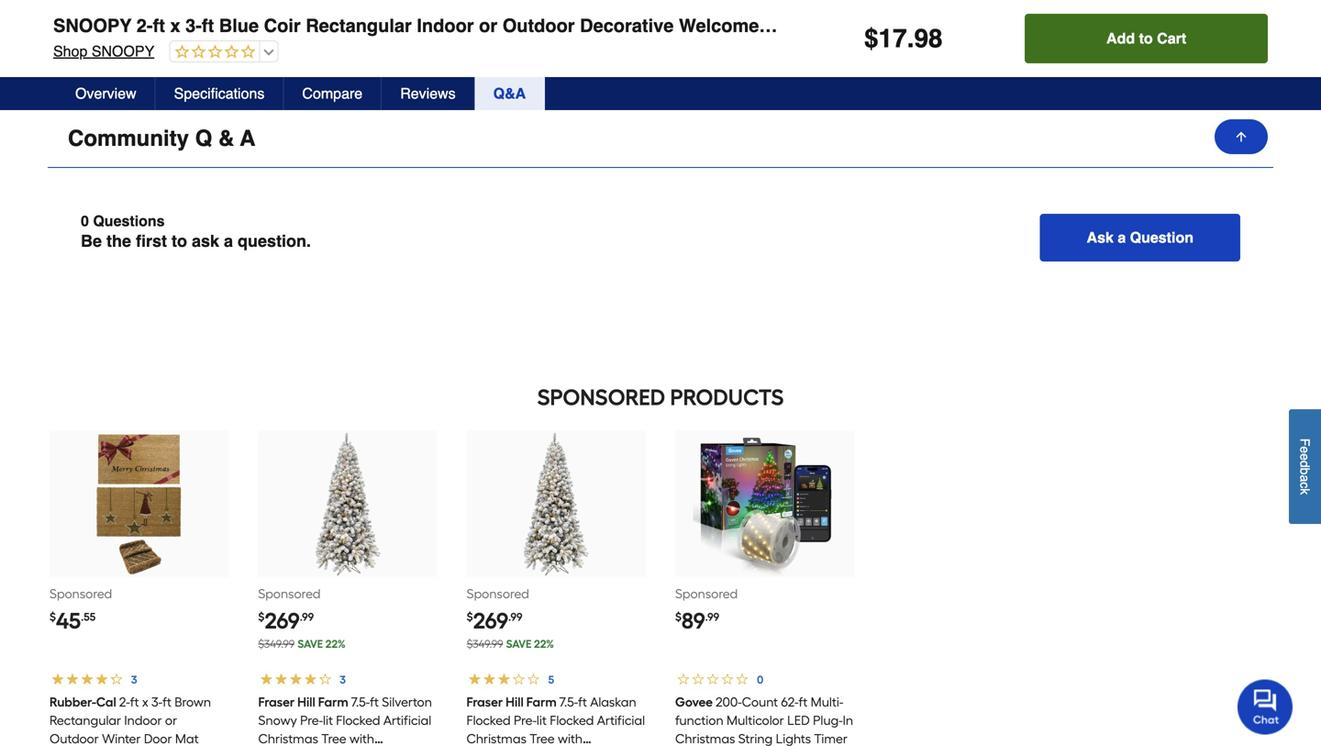 Task type: vqa. For each thing, say whether or not it's contained in the screenshot.
the right the Tree
yes



Task type: describe. For each thing, give the bounding box(es) containing it.
q&a button
[[475, 77, 545, 110]]

rubber-
[[50, 695, 96, 710]]

chat invite button image
[[1238, 679, 1294, 735]]

question
[[1131, 229, 1194, 246]]

christmas for snowy
[[258, 731, 318, 746]]

ft inside 200-count 62-ft multi- function multicolor led plug-in christmas string lights timer
[[799, 695, 808, 710]]

be
[[81, 232, 102, 251]]

shop
[[53, 43, 88, 60]]

f
[[1298, 438, 1313, 446]]

1 horizontal spatial door
[[765, 15, 807, 36]]

save for snowy
[[298, 638, 323, 651]]

$ 17 . 98
[[865, 24, 943, 53]]

plug-
[[813, 713, 843, 729]]

to inside 0 questions be the first to ask a question.
[[172, 232, 187, 251]]

reviews button
[[382, 77, 475, 110]]

first
[[136, 232, 167, 251]]

save for flocked
[[506, 638, 532, 651]]

22% for alaskan
[[534, 638, 554, 651]]

multicolor
[[727, 713, 785, 729]]

snoopy 2-ft x 3-ft blue coir rectangular indoor or outdoor decorative welcome door mat
[[53, 15, 844, 36]]

cal
[[96, 695, 116, 710]]

indoor inside 2-ft x 3-ft brown rectangular indoor or outdoor winter door mat
[[124, 713, 162, 729]]

ask a question
[[1087, 229, 1194, 246]]

0 vertical spatial rectangular
[[306, 15, 412, 36]]

led
[[788, 713, 810, 729]]

$349.99 for 7.5-ft alaskan flocked pre-lit flocked artificial christmas tree wi
[[467, 638, 503, 651]]

0 vertical spatial mat
[[812, 15, 844, 36]]

flocked for snowy
[[336, 713, 380, 729]]

ask
[[1087, 229, 1114, 246]]

f e e d b a c k
[[1298, 438, 1313, 495]]

ft right cal
[[130, 695, 139, 710]]

mat inside 2-ft x 3-ft brown rectangular indoor or outdoor winter door mat
[[175, 731, 199, 746]]

269 for 7.5-ft silverton snowy pre-lit flocked artificial christmas tree wi
[[265, 608, 300, 634]]

specifications
[[174, 85, 265, 102]]

zero stars image
[[170, 44, 255, 61]]

rubber-cal
[[50, 695, 116, 710]]

flocked for flocked
[[550, 713, 594, 729]]

22% for silverton
[[326, 638, 346, 651]]

christmas for flocked
[[467, 731, 527, 746]]

c
[[1298, 482, 1313, 488]]

x inside 2-ft x 3-ft brown rectangular indoor or outdoor winter door mat
[[142, 695, 149, 710]]

decorative
[[580, 15, 674, 36]]

brown
[[175, 695, 211, 710]]

k
[[1298, 488, 1313, 495]]

timer
[[815, 731, 848, 746]]

write
[[609, 20, 646, 37]]

add
[[1107, 30, 1136, 47]]

function
[[676, 713, 724, 729]]

string
[[739, 731, 773, 746]]

q
[[195, 126, 212, 151]]

products
[[670, 384, 784, 411]]

lit for snowy
[[323, 713, 333, 729]]

review
[[662, 20, 713, 37]]

0 vertical spatial outdoor
[[503, 15, 575, 36]]

b
[[1298, 468, 1313, 475]]

southdeep products heading
[[48, 379, 1274, 416]]

1 e from the top
[[1298, 446, 1313, 453]]

1 vertical spatial snoopy
[[92, 43, 154, 60]]

0
[[81, 213, 89, 230]]

snowy
[[258, 713, 297, 729]]

add to cart
[[1107, 30, 1187, 47]]

2 flocked from the left
[[467, 713, 511, 729]]

farm for snowy
[[318, 695, 348, 710]]

community
[[68, 126, 189, 151]]

community q & a
[[68, 126, 256, 151]]

sponsored inside southdeep products heading
[[537, 384, 666, 411]]

1 horizontal spatial or
[[479, 15, 498, 36]]

$ inside $ 45 .55
[[50, 611, 56, 624]]

17
[[879, 24, 908, 53]]

lit for flocked
[[537, 713, 547, 729]]

0 vertical spatial x
[[170, 15, 180, 36]]

fraser hill farm 7.5-ft silverton snowy pre-lit flocked artificial christmas tree with incandescent lights image
[[276, 432, 420, 576]]

62-
[[781, 695, 799, 710]]

questions
[[93, 213, 165, 230]]

winter
[[102, 731, 141, 746]]

ft inside 7.5-ft alaskan flocked pre-lit flocked artificial christmas tree wi
[[579, 695, 587, 710]]

fraser for 7.5-ft alaskan flocked pre-lit flocked artificial christmas tree wi
[[467, 695, 503, 710]]

shop snoopy
[[53, 43, 154, 60]]

0 vertical spatial 3-
[[186, 15, 202, 36]]

specifications button
[[156, 77, 284, 110]]

multi-
[[811, 695, 844, 710]]

ft up shop snoopy
[[153, 15, 165, 36]]

add to cart button
[[1025, 14, 1268, 63]]

.99 inside $ 89 .99
[[706, 611, 720, 624]]

sponsored for 200-count 62-ft multi- function multicolor led plug-in christmas string lights timer
[[676, 586, 738, 602]]

$ 269 .99 for 7.5-ft silverton snowy pre-lit flocked artificial christmas tree wi
[[258, 608, 314, 634]]

reviews
[[400, 85, 456, 102]]

269 for 7.5-ft alaskan flocked pre-lit flocked artificial christmas tree wi
[[473, 608, 509, 634]]

2-ft x 3-ft brown rectangular indoor or outdoor winter door mat
[[50, 695, 211, 746]]

to inside button
[[1140, 30, 1153, 47]]



Task type: locate. For each thing, give the bounding box(es) containing it.
1 7.5- from the left
[[351, 695, 370, 710]]

1 horizontal spatial flocked
[[467, 713, 511, 729]]

artificial inside 7.5-ft alaskan flocked pre-lit flocked artificial christmas tree wi
[[597, 713, 645, 729]]

1 horizontal spatial hill
[[506, 695, 524, 710]]

e up d
[[1298, 446, 1313, 453]]

a inside 0 questions be the first to ask a question.
[[224, 232, 233, 251]]

artificial down the silverton
[[383, 713, 431, 729]]

$349.99 save 22% for 7.5-ft silverton snowy pre-lit flocked artificial christmas tree wi
[[258, 638, 346, 651]]

.99 for 7.5-ft alaskan flocked pre-lit flocked artificial christmas tree wi
[[509, 611, 523, 624]]

1 vertical spatial mat
[[175, 731, 199, 746]]

$349.99 save 22% for 7.5-ft alaskan flocked pre-lit flocked artificial christmas tree wi
[[467, 638, 554, 651]]

to left the ask at the top left of page
[[172, 232, 187, 251]]

cart
[[1158, 30, 1187, 47]]

tree
[[321, 731, 346, 746], [530, 731, 555, 746]]

0 horizontal spatial 7.5-
[[351, 695, 370, 710]]

2 .99 from the left
[[509, 611, 523, 624]]

lights
[[776, 731, 811, 746]]

2- inside 2-ft x 3-ft brown rectangular indoor or outdoor winter door mat
[[119, 695, 130, 710]]

a right the ask
[[1118, 229, 1126, 246]]

write a review button
[[579, 8, 743, 50]]

fraser hill farm for flocked
[[467, 695, 557, 710]]

0 vertical spatial 2-
[[137, 15, 153, 36]]

3- left brown
[[152, 695, 163, 710]]

artificial for alaskan
[[597, 713, 645, 729]]

200-
[[716, 695, 742, 710]]

3-
[[186, 15, 202, 36], [152, 695, 163, 710]]

1 horizontal spatial christmas
[[467, 731, 527, 746]]

1 horizontal spatial fraser
[[467, 695, 503, 710]]

chevron up image
[[1235, 130, 1254, 148]]

.
[[908, 24, 915, 53]]

3- inside 2-ft x 3-ft brown rectangular indoor or outdoor winter door mat
[[152, 695, 163, 710]]

0 horizontal spatial save
[[298, 638, 323, 651]]

1 horizontal spatial artificial
[[597, 713, 645, 729]]

question.
[[238, 232, 311, 251]]

q&a
[[494, 85, 526, 102]]

a up k
[[1298, 475, 1313, 482]]

x
[[170, 15, 180, 36], [142, 695, 149, 710]]

1 horizontal spatial 3-
[[186, 15, 202, 36]]

christmas inside 7.5-ft alaskan flocked pre-lit flocked artificial christmas tree wi
[[467, 731, 527, 746]]

ft left brown
[[163, 695, 171, 710]]

artificial inside the 7.5-ft silverton snowy pre-lit flocked artificial christmas tree wi
[[383, 713, 431, 729]]

$ inside $ 89 .99
[[676, 611, 682, 624]]

.99 for 7.5-ft silverton snowy pre-lit flocked artificial christmas tree wi
[[300, 611, 314, 624]]

2 horizontal spatial .99
[[706, 611, 720, 624]]

7.5-ft silverton snowy pre-lit flocked artificial christmas tree wi
[[258, 695, 432, 746]]

0 horizontal spatial $349.99 save 22%
[[258, 638, 346, 651]]

0 horizontal spatial artificial
[[383, 713, 431, 729]]

hill for snowy
[[297, 695, 315, 710]]

1 vertical spatial door
[[144, 731, 172, 746]]

farm
[[318, 695, 348, 710], [527, 695, 557, 710]]

tree for flocked
[[530, 731, 555, 746]]

0 vertical spatial snoopy
[[53, 15, 132, 36]]

0 horizontal spatial fraser hill farm
[[258, 695, 348, 710]]

save up the 7.5-ft silverton snowy pre-lit flocked artificial christmas tree wi
[[298, 638, 323, 651]]

or
[[479, 15, 498, 36], [165, 713, 177, 729]]

fraser hill farm
[[258, 695, 348, 710], [467, 695, 557, 710]]

2 fraser from the left
[[467, 695, 503, 710]]

1 horizontal spatial fraser hill farm
[[467, 695, 557, 710]]

2 hill from the left
[[506, 695, 524, 710]]

to
[[1140, 30, 1153, 47], [172, 232, 187, 251]]

1 horizontal spatial 2-
[[137, 15, 153, 36]]

3- up zero stars image on the top
[[186, 15, 202, 36]]

2 lit from the left
[[537, 713, 547, 729]]

1 horizontal spatial tree
[[530, 731, 555, 746]]

.55
[[81, 611, 96, 624]]

ask a question button
[[1040, 214, 1241, 262]]

1 .99 from the left
[[300, 611, 314, 624]]

1 horizontal spatial $349.99 save 22%
[[467, 638, 554, 651]]

1 22% from the left
[[326, 638, 346, 651]]

0 horizontal spatial outdoor
[[50, 731, 99, 746]]

$ 269 .99 for 7.5-ft alaskan flocked pre-lit flocked artificial christmas tree wi
[[467, 608, 523, 634]]

overview button
[[57, 77, 156, 110]]

rectangular up compare at left top
[[306, 15, 412, 36]]

mat down brown
[[175, 731, 199, 746]]

save up 7.5-ft alaskan flocked pre-lit flocked artificial christmas tree wi
[[506, 638, 532, 651]]

1 horizontal spatial x
[[170, 15, 180, 36]]

lit inside the 7.5-ft silverton snowy pre-lit flocked artificial christmas tree wi
[[323, 713, 333, 729]]

0 vertical spatial door
[[765, 15, 807, 36]]

door right welcome
[[765, 15, 807, 36]]

89
[[682, 608, 706, 634]]

1 horizontal spatial to
[[1140, 30, 1153, 47]]

1 horizontal spatial mat
[[812, 15, 844, 36]]

0 horizontal spatial 2-
[[119, 695, 130, 710]]

3 .99 from the left
[[706, 611, 720, 624]]

to right add
[[1140, 30, 1153, 47]]

pre- inside the 7.5-ft silverton snowy pre-lit flocked artificial christmas tree wi
[[300, 713, 323, 729]]

d
[[1298, 461, 1313, 468]]

1 horizontal spatial .99
[[509, 611, 523, 624]]

fraser for 7.5-ft silverton snowy pre-lit flocked artificial christmas tree wi
[[258, 695, 295, 710]]

7.5- for alaskan
[[560, 695, 579, 710]]

0 horizontal spatial rectangular
[[50, 713, 121, 729]]

1 $349.99 save 22% from the left
[[258, 638, 346, 651]]

compare
[[302, 85, 363, 102]]

1 vertical spatial indoor
[[124, 713, 162, 729]]

or up q&a
[[479, 15, 498, 36]]

0 horizontal spatial 3-
[[152, 695, 163, 710]]

1 vertical spatial outdoor
[[50, 731, 99, 746]]

silverton
[[382, 695, 432, 710]]

1 artificial from the left
[[383, 713, 431, 729]]

0 horizontal spatial tree
[[321, 731, 346, 746]]

&
[[218, 126, 234, 151]]

door right winter
[[144, 731, 172, 746]]

indoor up reviews
[[417, 15, 474, 36]]

3 christmas from the left
[[676, 731, 736, 746]]

2 269 from the left
[[473, 608, 509, 634]]

2 christmas from the left
[[467, 731, 527, 746]]

2 pre- from the left
[[514, 713, 537, 729]]

x right cal
[[142, 695, 149, 710]]

ft up zero stars image on the top
[[202, 15, 214, 36]]

1 horizontal spatial outdoor
[[503, 15, 575, 36]]

christmas inside the 7.5-ft silverton snowy pre-lit flocked artificial christmas tree wi
[[258, 731, 318, 746]]

or down brown
[[165, 713, 177, 729]]

200-count 62-ft multi- function multicolor led plug-in christmas string lights timer
[[676, 695, 854, 746]]

7.5- inside 7.5-ft alaskan flocked pre-lit flocked artificial christmas tree wi
[[560, 695, 579, 710]]

2 horizontal spatial flocked
[[550, 713, 594, 729]]

1 horizontal spatial $ 269 .99
[[467, 608, 523, 634]]

0 horizontal spatial 22%
[[326, 638, 346, 651]]

0 horizontal spatial pre-
[[300, 713, 323, 729]]

1 horizontal spatial $349.99
[[467, 638, 503, 651]]

f e e d b a c k button
[[1290, 409, 1322, 524]]

in
[[843, 713, 854, 729]]

1 lit from the left
[[323, 713, 333, 729]]

artificial down alaskan
[[597, 713, 645, 729]]

outdoor inside 2-ft x 3-ft brown rectangular indoor or outdoor winter door mat
[[50, 731, 99, 746]]

1 hill from the left
[[297, 695, 315, 710]]

indoor up winter
[[124, 713, 162, 729]]

0 horizontal spatial to
[[172, 232, 187, 251]]

0 horizontal spatial christmas
[[258, 731, 318, 746]]

0 horizontal spatial door
[[144, 731, 172, 746]]

0 horizontal spatial hill
[[297, 695, 315, 710]]

door
[[765, 15, 807, 36], [144, 731, 172, 746]]

1 vertical spatial x
[[142, 695, 149, 710]]

2 $349.99 save 22% from the left
[[467, 638, 554, 651]]

1 vertical spatial 3-
[[152, 695, 163, 710]]

7.5- inside the 7.5-ft silverton snowy pre-lit flocked artificial christmas tree wi
[[351, 695, 370, 710]]

1 horizontal spatial lit
[[537, 713, 547, 729]]

tree inside 7.5-ft alaskan flocked pre-lit flocked artificial christmas tree wi
[[530, 731, 555, 746]]

0 horizontal spatial flocked
[[336, 713, 380, 729]]

7.5- for silverton
[[351, 695, 370, 710]]

2 artificial from the left
[[597, 713, 645, 729]]

98
[[915, 24, 943, 53]]

0 horizontal spatial mat
[[175, 731, 199, 746]]

the
[[106, 232, 131, 251]]

ask
[[192, 232, 219, 251]]

1 horizontal spatial pre-
[[514, 713, 537, 729]]

sponsored products
[[537, 384, 784, 411]]

farm for flocked
[[527, 695, 557, 710]]

2 tree from the left
[[530, 731, 555, 746]]

2 e from the top
[[1298, 453, 1313, 461]]

save
[[298, 638, 323, 651], [506, 638, 532, 651]]

snoopy
[[53, 15, 132, 36], [92, 43, 154, 60]]

1 vertical spatial rectangular
[[50, 713, 121, 729]]

christmas
[[258, 731, 318, 746], [467, 731, 527, 746], [676, 731, 736, 746]]

1 fraser hill farm from the left
[[258, 695, 348, 710]]

1 vertical spatial to
[[172, 232, 187, 251]]

0 horizontal spatial lit
[[323, 713, 333, 729]]

0 horizontal spatial $349.99
[[258, 638, 295, 651]]

or inside 2-ft x 3-ft brown rectangular indoor or outdoor winter door mat
[[165, 713, 177, 729]]

2 farm from the left
[[527, 695, 557, 710]]

fraser hill farm 7.5-ft alaskan flocked pre-lit flocked artificial christmas tree with incandescent lights image
[[485, 432, 628, 576]]

a right write
[[650, 20, 658, 37]]

ft left the silverton
[[370, 695, 379, 710]]

tree inside the 7.5-ft silverton snowy pre-lit flocked artificial christmas tree wi
[[321, 731, 346, 746]]

1 horizontal spatial 22%
[[534, 638, 554, 651]]

write a review
[[609, 20, 713, 37]]

rubber-cal 2-ft x 3-ft brown rectangular indoor or outdoor winter door mat image
[[67, 432, 211, 576]]

$349.99 for 7.5-ft silverton snowy pre-lit flocked artificial christmas tree wi
[[258, 638, 295, 651]]

pre- inside 7.5-ft alaskan flocked pre-lit flocked artificial christmas tree wi
[[514, 713, 537, 729]]

a right the ask at the top left of page
[[224, 232, 233, 251]]

2 22% from the left
[[534, 638, 554, 651]]

22% up 7.5-ft alaskan flocked pre-lit flocked artificial christmas tree wi
[[534, 638, 554, 651]]

ft up led
[[799, 695, 808, 710]]

1 christmas from the left
[[258, 731, 318, 746]]

door inside 2-ft x 3-ft brown rectangular indoor or outdoor winter door mat
[[144, 731, 172, 746]]

arrow up image
[[1235, 129, 1249, 144]]

community q & a button
[[48, 110, 1274, 168]]

flocked
[[336, 713, 380, 729], [467, 713, 511, 729], [550, 713, 594, 729]]

sponsored for 7.5-ft silverton snowy pre-lit flocked artificial christmas tree wi
[[258, 586, 321, 602]]

govee
[[676, 695, 713, 710]]

7.5- left the silverton
[[351, 695, 370, 710]]

2- up shop snoopy
[[137, 15, 153, 36]]

1 $ 269 .99 from the left
[[258, 608, 314, 634]]

fraser hill farm for snowy
[[258, 695, 348, 710]]

7.5-ft alaskan flocked pre-lit flocked artificial christmas tree wi
[[467, 695, 645, 746]]

0 horizontal spatial x
[[142, 695, 149, 710]]

2 save from the left
[[506, 638, 532, 651]]

artificial for silverton
[[383, 713, 431, 729]]

$ 89 .99
[[676, 608, 720, 634]]

fraser up 'snowy' in the bottom of the page
[[258, 695, 295, 710]]

artificial
[[383, 713, 431, 729], [597, 713, 645, 729]]

1 farm from the left
[[318, 695, 348, 710]]

rectangular inside 2-ft x 3-ft brown rectangular indoor or outdoor winter door mat
[[50, 713, 121, 729]]

ft
[[153, 15, 165, 36], [202, 15, 214, 36], [130, 695, 139, 710], [163, 695, 171, 710], [370, 695, 379, 710], [579, 695, 587, 710], [799, 695, 808, 710]]

coir
[[264, 15, 301, 36]]

$
[[865, 24, 879, 53], [50, 611, 56, 624], [258, 611, 265, 624], [467, 611, 473, 624], [676, 611, 682, 624]]

indoor
[[417, 15, 474, 36], [124, 713, 162, 729]]

1 vertical spatial or
[[165, 713, 177, 729]]

tree for snowy
[[321, 731, 346, 746]]

sponsored for 7.5-ft alaskan flocked pre-lit flocked artificial christmas tree wi
[[467, 586, 529, 602]]

$349.99 save 22% up 7.5-ft alaskan flocked pre-lit flocked artificial christmas tree wi
[[467, 638, 554, 651]]

outdoor
[[503, 15, 575, 36], [50, 731, 99, 746]]

1 tree from the left
[[321, 731, 346, 746]]

7.5-
[[351, 695, 370, 710], [560, 695, 579, 710]]

overview
[[75, 85, 136, 102]]

2 $ 269 .99 from the left
[[467, 608, 523, 634]]

0 vertical spatial indoor
[[417, 15, 474, 36]]

0 horizontal spatial or
[[165, 713, 177, 729]]

govee 200-count 62-ft multi-function multicolor led plug-in christmas string lights timer image
[[693, 432, 837, 576]]

welcome
[[679, 15, 759, 36]]

flocked inside the 7.5-ft silverton snowy pre-lit flocked artificial christmas tree wi
[[336, 713, 380, 729]]

1 fraser from the left
[[258, 695, 295, 710]]

pre-
[[300, 713, 323, 729], [514, 713, 537, 729]]

a
[[240, 126, 256, 151]]

1 horizontal spatial 269
[[473, 608, 509, 634]]

sponsored
[[537, 384, 666, 411], [50, 586, 112, 602], [258, 586, 321, 602], [467, 586, 529, 602], [676, 586, 738, 602]]

mat left 17
[[812, 15, 844, 36]]

0 vertical spatial or
[[479, 15, 498, 36]]

2 $349.99 from the left
[[467, 638, 503, 651]]

1 horizontal spatial farm
[[527, 695, 557, 710]]

$ 45 .55
[[50, 608, 96, 634]]

outdoor up q&a
[[503, 15, 575, 36]]

rectangular
[[306, 15, 412, 36], [50, 713, 121, 729]]

1 vertical spatial 2-
[[119, 695, 130, 710]]

count
[[742, 695, 778, 710]]

pre- for snowy
[[300, 713, 323, 729]]

ft inside the 7.5-ft silverton snowy pre-lit flocked artificial christmas tree wi
[[370, 695, 379, 710]]

farm left alaskan
[[527, 695, 557, 710]]

alaskan
[[591, 695, 637, 710]]

$349.99 save 22%
[[258, 638, 346, 651], [467, 638, 554, 651]]

269
[[265, 608, 300, 634], [473, 608, 509, 634]]

blue
[[219, 15, 259, 36]]

outdoor down rubber-
[[50, 731, 99, 746]]

2-
[[137, 15, 153, 36], [119, 695, 130, 710]]

2 horizontal spatial christmas
[[676, 731, 736, 746]]

snoopy up overview
[[92, 43, 154, 60]]

hill
[[297, 695, 315, 710], [506, 695, 524, 710]]

rectangular down rubber-cal
[[50, 713, 121, 729]]

2 7.5- from the left
[[560, 695, 579, 710]]

0 horizontal spatial .99
[[300, 611, 314, 624]]

0 vertical spatial to
[[1140, 30, 1153, 47]]

.99
[[300, 611, 314, 624], [509, 611, 523, 624], [706, 611, 720, 624]]

1 269 from the left
[[265, 608, 300, 634]]

1 flocked from the left
[[336, 713, 380, 729]]

0 horizontal spatial indoor
[[124, 713, 162, 729]]

lit
[[323, 713, 333, 729], [537, 713, 547, 729]]

45
[[56, 608, 81, 634]]

pre- for flocked
[[514, 713, 537, 729]]

1 $349.99 from the left
[[258, 638, 295, 651]]

0 horizontal spatial $ 269 .99
[[258, 608, 314, 634]]

lit inside 7.5-ft alaskan flocked pre-lit flocked artificial christmas tree wi
[[537, 713, 547, 729]]

0 horizontal spatial 269
[[265, 608, 300, 634]]

$ 269 .99
[[258, 608, 314, 634], [467, 608, 523, 634]]

7.5- left alaskan
[[560, 695, 579, 710]]

sponsored for 2-ft x 3-ft brown rectangular indoor or outdoor winter door mat
[[50, 586, 112, 602]]

1 horizontal spatial indoor
[[417, 15, 474, 36]]

ft left alaskan
[[579, 695, 587, 710]]

0 horizontal spatial fraser
[[258, 695, 295, 710]]

farm left the silverton
[[318, 695, 348, 710]]

1 horizontal spatial 7.5-
[[560, 695, 579, 710]]

hill for flocked
[[506, 695, 524, 710]]

1 horizontal spatial save
[[506, 638, 532, 651]]

1 save from the left
[[298, 638, 323, 651]]

christmas inside 200-count 62-ft multi- function multicolor led plug-in christmas string lights timer
[[676, 731, 736, 746]]

22% up the 7.5-ft silverton snowy pre-lit flocked artificial christmas tree wi
[[326, 638, 346, 651]]

compare button
[[284, 77, 382, 110]]

2- right cal
[[119, 695, 130, 710]]

2 fraser hill farm from the left
[[467, 695, 557, 710]]

1 pre- from the left
[[300, 713, 323, 729]]

22%
[[326, 638, 346, 651], [534, 638, 554, 651]]

x up zero stars image on the top
[[170, 15, 180, 36]]

fraser
[[258, 695, 295, 710], [467, 695, 503, 710]]

$349.99 save 22% up 'snowy' in the bottom of the page
[[258, 638, 346, 651]]

e up b
[[1298, 453, 1313, 461]]

0 questions be the first to ask a question.
[[81, 213, 311, 251]]

snoopy up shop snoopy
[[53, 15, 132, 36]]

fraser right the silverton
[[467, 695, 503, 710]]

3 flocked from the left
[[550, 713, 594, 729]]

0 horizontal spatial farm
[[318, 695, 348, 710]]

1 horizontal spatial rectangular
[[306, 15, 412, 36]]



